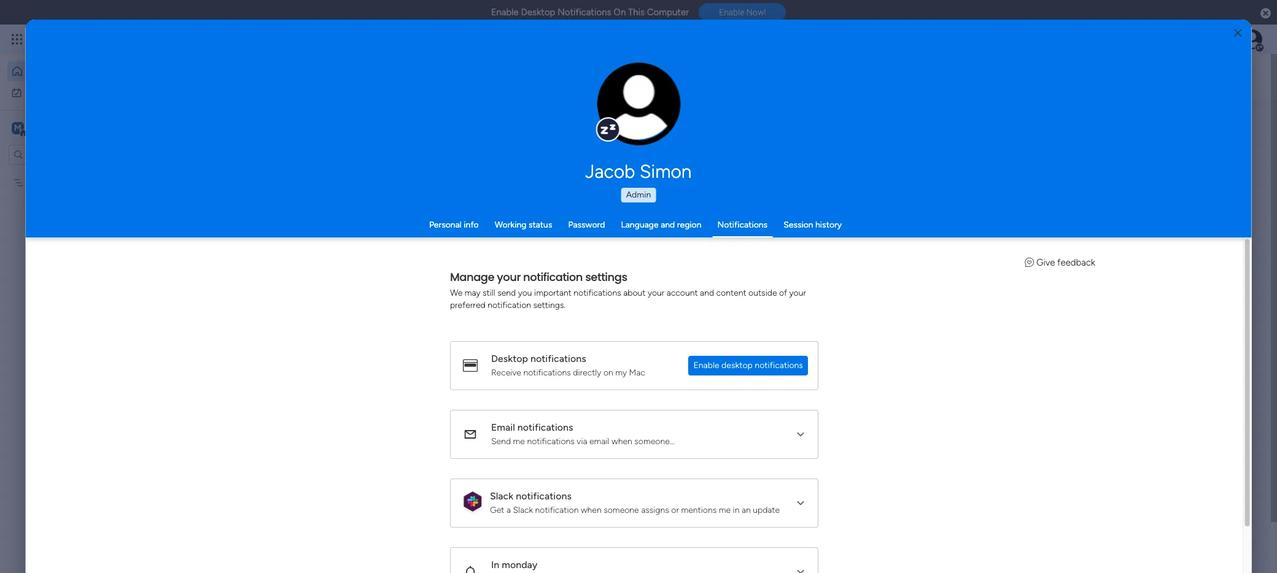 Task type: locate. For each thing, give the bounding box(es) containing it.
2 vertical spatial and
[[421, 420, 437, 432]]

notifications
[[558, 7, 611, 18], [718, 220, 768, 230]]

0 vertical spatial notifications
[[558, 7, 611, 18]]

region
[[677, 220, 702, 230]]

this
[[628, 7, 645, 18]]

slack up get
[[490, 490, 513, 502]]

and
[[661, 220, 675, 230], [700, 288, 714, 298], [421, 420, 437, 432]]

1 vertical spatial desktop
[[491, 353, 528, 364]]

desktop
[[521, 7, 555, 18], [491, 353, 528, 364]]

personal info
[[429, 220, 479, 230]]

desktop notifications receive notifications directly on my mac
[[491, 353, 645, 378]]

my for my work
[[27, 87, 39, 97]]

0 vertical spatial and
[[661, 220, 675, 230]]

outside
[[748, 288, 777, 298]]

workspace
[[52, 122, 101, 134]]

my board
[[29, 177, 65, 188]]

m
[[14, 123, 21, 133]]

enable now! button
[[699, 3, 786, 22]]

1 vertical spatial me
[[719, 505, 731, 516]]

slack notifications get a slack notification when someone assigns or mentions me in an update
[[490, 490, 780, 516]]

invite your teammates and start collaborating
[[319, 420, 521, 432]]

your
[[497, 269, 520, 285], [648, 288, 664, 298], [789, 288, 806, 298], [347, 420, 366, 432]]

receive
[[491, 368, 521, 378]]

my work
[[27, 87, 60, 97]]

feedback
[[1057, 257, 1095, 268]]

and inside manage your notification settings we may still send you important notifications about your account and content outside of your preferred notification settings.
[[700, 288, 714, 298]]

and left content
[[700, 288, 714, 298]]

1 horizontal spatial when
[[611, 436, 632, 447]]

notification up important
[[523, 269, 583, 285]]

slack
[[490, 490, 513, 502], [513, 505, 533, 516]]

manage your notification settings we may still send you important notifications about your account and content outside of your preferred notification settings.
[[450, 269, 806, 310]]

notification
[[523, 269, 583, 285], [487, 300, 531, 310], [535, 505, 578, 516]]

1 vertical spatial my
[[29, 177, 41, 188]]

1 vertical spatial when
[[581, 505, 601, 516]]

0 vertical spatial my
[[27, 87, 39, 97]]

collaborating
[[463, 420, 521, 432]]

slack right a
[[513, 505, 533, 516]]

my left work in the top of the page
[[27, 87, 39, 97]]

email notifications send me notifications via email when someone...
[[491, 422, 674, 447]]

notifications
[[573, 288, 621, 298], [530, 353, 586, 364], [755, 360, 803, 371], [523, 368, 571, 378], [517, 422, 573, 433], [527, 436, 574, 447], [516, 490, 571, 502]]

option
[[0, 171, 157, 174]]

me inside slack notifications get a slack notification when someone assigns or mentions me in an update
[[719, 505, 731, 516]]

board
[[43, 177, 65, 188]]

main
[[28, 122, 50, 134]]

jacob simon
[[586, 161, 692, 183]]

notifications inside manage your notification settings we may still send you important notifications about your account and content outside of your preferred notification settings.
[[573, 288, 621, 298]]

when left someone
[[581, 505, 601, 516]]

and left start
[[421, 420, 437, 432]]

select product image
[[11, 33, 23, 45]]

2 horizontal spatial and
[[700, 288, 714, 298]]

content
[[716, 288, 746, 298]]

personal info link
[[429, 220, 479, 230]]

me inside email notifications send me notifications via email when someone...
[[513, 436, 525, 447]]

your right about
[[648, 288, 664, 298]]

teammates
[[369, 420, 419, 432]]

1 horizontal spatial notifications
[[718, 220, 768, 230]]

send
[[491, 436, 511, 447]]

1 vertical spatial notifications
[[718, 220, 768, 230]]

personal
[[429, 220, 462, 230]]

home
[[28, 66, 52, 76]]

update
[[753, 505, 780, 516]]

send
[[497, 288, 516, 298]]

in
[[491, 559, 499, 571]]

close image
[[1234, 29, 1242, 38]]

email
[[491, 422, 515, 433]]

0 horizontal spatial when
[[581, 505, 601, 516]]

2 vertical spatial notification
[[535, 505, 578, 516]]

0 vertical spatial when
[[611, 436, 632, 447]]

0 vertical spatial desktop
[[521, 7, 555, 18]]

your right of
[[789, 288, 806, 298]]

0 vertical spatial me
[[513, 436, 525, 447]]

me
[[513, 436, 525, 447], [719, 505, 731, 516]]

1 vertical spatial slack
[[513, 505, 533, 516]]

admin
[[626, 190, 651, 200]]

password
[[568, 220, 605, 230]]

or
[[671, 505, 679, 516]]

notification down send
[[487, 300, 531, 310]]

about
[[623, 288, 645, 298]]

directly
[[573, 368, 601, 378]]

your right invite
[[347, 420, 366, 432]]

1 horizontal spatial me
[[719, 505, 731, 516]]

notifications left on
[[558, 7, 611, 18]]

my inside my work button
[[27, 87, 39, 97]]

notification right a
[[535, 505, 578, 516]]

account
[[666, 288, 698, 298]]

Search in workspace field
[[26, 147, 103, 161]]

important
[[534, 288, 571, 298]]

on
[[614, 7, 626, 18]]

when right email
[[611, 436, 632, 447]]

enable for enable desktop notifications
[[693, 360, 719, 371]]

mac
[[629, 368, 645, 378]]

me left in
[[719, 505, 731, 516]]

language and region link
[[621, 220, 702, 230]]

and left the 'region'
[[661, 220, 675, 230]]

my for my board
[[29, 177, 41, 188]]

preferred
[[450, 300, 485, 310]]

session
[[784, 220, 813, 230]]

me right "send"
[[513, 436, 525, 447]]

profile
[[642, 111, 665, 120]]

my left board
[[29, 177, 41, 188]]

1 vertical spatial and
[[700, 288, 714, 298]]

enable for enable now!
[[719, 8, 745, 17]]

in
[[733, 505, 739, 516]]

enable
[[491, 7, 519, 18], [719, 8, 745, 17], [693, 360, 719, 371]]

my board list box
[[0, 169, 157, 359]]

0 horizontal spatial me
[[513, 436, 525, 447]]

in monday
[[491, 559, 537, 571]]

notifications right the 'region'
[[718, 220, 768, 230]]

my inside my board "list box"
[[29, 177, 41, 188]]

someone...
[[634, 436, 674, 447]]

when inside slack notifications get a slack notification when someone assigns or mentions me in an update
[[581, 505, 601, 516]]



Task type: describe. For each thing, give the bounding box(es) containing it.
enable for enable desktop notifications on this computer
[[491, 7, 519, 18]]

change profile picture button
[[597, 63, 681, 146]]

of
[[779, 288, 787, 298]]

enable desktop notifications on this computer
[[491, 7, 689, 18]]

1 vertical spatial notification
[[487, 300, 531, 310]]

simon
[[640, 161, 692, 183]]

work
[[41, 87, 60, 97]]

assigns
[[641, 505, 669, 516]]

enable desktop notifications
[[693, 360, 803, 371]]

language and region
[[621, 220, 702, 230]]

on
[[603, 368, 613, 378]]

monday
[[502, 559, 537, 571]]

still
[[482, 288, 495, 298]]

give
[[1036, 257, 1055, 268]]

start
[[440, 420, 460, 432]]

enable desktop notifications button
[[688, 356, 808, 375]]

someone
[[604, 505, 639, 516]]

an
[[741, 505, 751, 516]]

session history
[[784, 220, 842, 230]]

0 vertical spatial notification
[[523, 269, 583, 285]]

give feedback
[[1036, 257, 1095, 268]]

0 horizontal spatial notifications
[[558, 7, 611, 18]]

desktop
[[721, 360, 753, 371]]

your up send
[[497, 269, 520, 285]]

jacob
[[586, 161, 635, 183]]

workspace image
[[12, 121, 24, 135]]

dapulse close image
[[1261, 7, 1271, 20]]

main workspace
[[28, 122, 101, 134]]

when inside email notifications send me notifications via email when someone...
[[611, 436, 632, 447]]

in monday button
[[450, 548, 818, 574]]

jacob simon button
[[470, 161, 807, 183]]

my
[[615, 368, 627, 378]]

manage
[[450, 269, 494, 285]]

enable now!
[[719, 8, 766, 17]]

may
[[464, 288, 480, 298]]

email
[[589, 436, 609, 447]]

info
[[464, 220, 479, 230]]

v2 user feedback image
[[1025, 257, 1034, 268]]

mentions
[[681, 505, 716, 516]]

give feedback link
[[1025, 257, 1095, 268]]

0 vertical spatial slack
[[490, 490, 513, 502]]

workspace selection element
[[12, 121, 103, 137]]

session history link
[[784, 220, 842, 230]]

working status link
[[495, 220, 552, 230]]

you
[[518, 288, 532, 298]]

working status
[[495, 220, 552, 230]]

1 horizontal spatial and
[[661, 220, 675, 230]]

invite
[[319, 420, 344, 432]]

notifications inside button
[[755, 360, 803, 371]]

settings
[[585, 269, 627, 285]]

now!
[[747, 8, 766, 17]]

notification inside slack notifications get a slack notification when someone assigns or mentions me in an update
[[535, 505, 578, 516]]

working
[[495, 220, 527, 230]]

password link
[[568, 220, 605, 230]]

0 horizontal spatial and
[[421, 420, 437, 432]]

1 image
[[1098, 25, 1109, 39]]

language
[[621, 220, 659, 230]]

picture
[[626, 121, 651, 130]]

history
[[815, 220, 842, 230]]

change
[[613, 111, 640, 120]]

desktop inside desktop notifications receive notifications directly on my mac
[[491, 353, 528, 364]]

via
[[577, 436, 587, 447]]

jacob simon image
[[1243, 29, 1263, 49]]

we
[[450, 288, 462, 298]]

computer
[[647, 7, 689, 18]]

settings.
[[533, 300, 565, 310]]

my work button
[[7, 83, 132, 102]]

get
[[490, 505, 504, 516]]

notifications link
[[718, 220, 768, 230]]

a
[[506, 505, 511, 516]]

change profile picture
[[613, 111, 665, 130]]

notifications inside slack notifications get a slack notification when someone assigns or mentions me in an update
[[516, 490, 571, 502]]

status
[[529, 220, 552, 230]]

home button
[[7, 61, 132, 81]]



Task type: vqa. For each thing, say whether or not it's contained in the screenshot.
Give feedback link
yes



